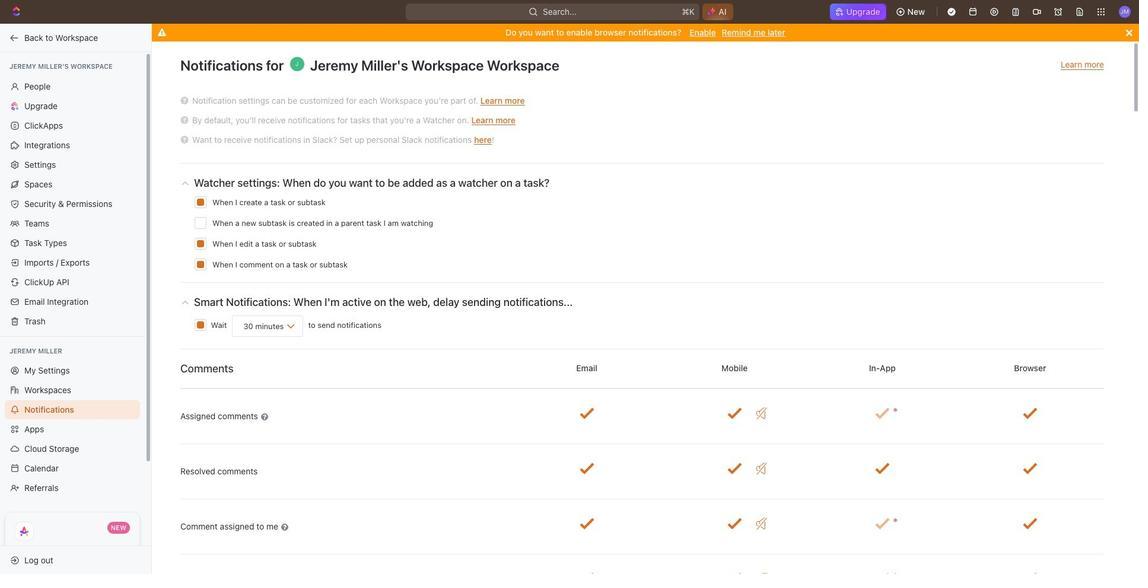 Task type: locate. For each thing, give the bounding box(es) containing it.
1 vertical spatial off image
[[757, 463, 768, 475]]

0 vertical spatial off image
[[757, 408, 768, 420]]

off image
[[757, 408, 768, 420], [757, 463, 768, 475]]



Task type: describe. For each thing, give the bounding box(es) containing it.
off image
[[757, 518, 768, 530]]

1 off image from the top
[[757, 408, 768, 420]]

2 off image from the top
[[757, 463, 768, 475]]



Task type: vqa. For each thing, say whether or not it's contained in the screenshot.
the bottommost off icon
yes



